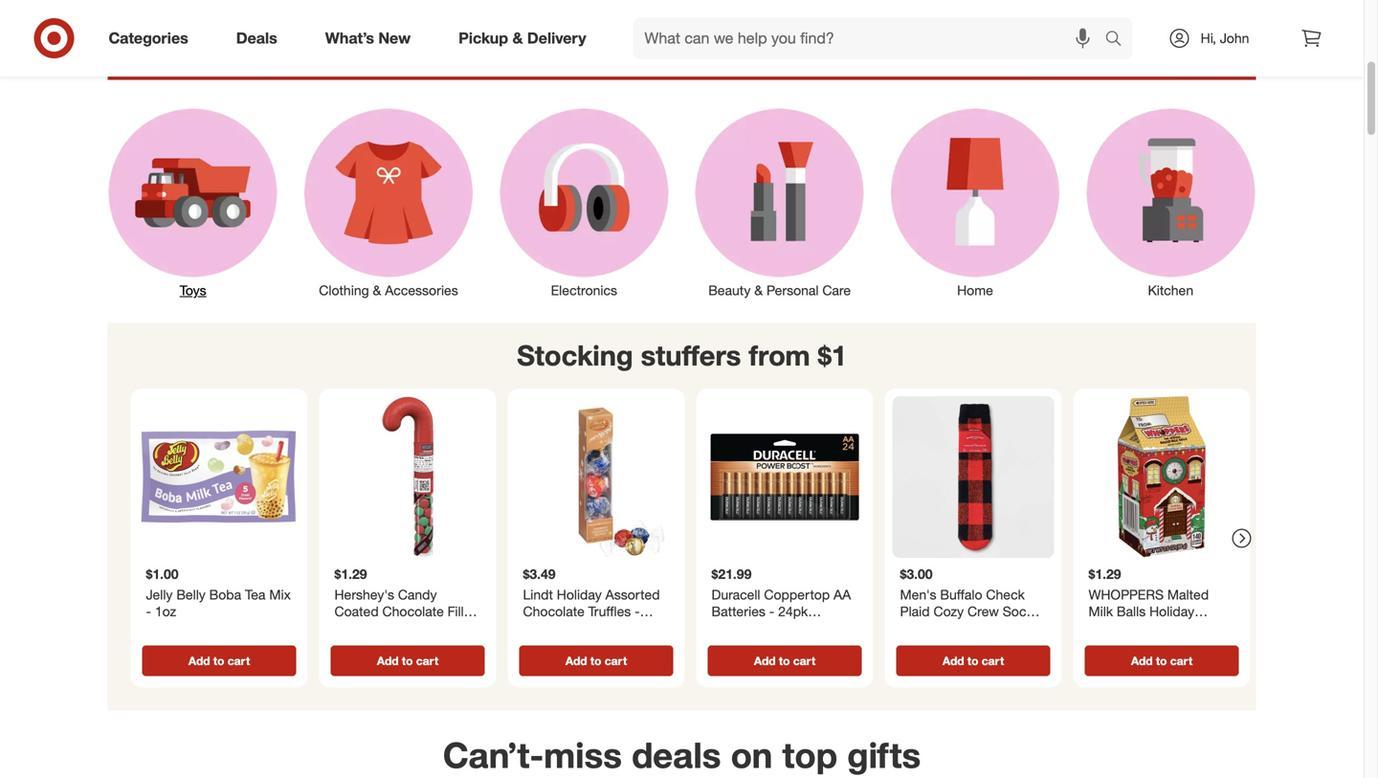 Task type: locate. For each thing, give the bounding box(es) containing it.
1 add to cart button from the left
[[142, 645, 296, 676]]

add to cart button
[[142, 645, 296, 676], [331, 645, 485, 676], [519, 645, 673, 676], [708, 645, 862, 676], [896, 645, 1050, 676], [1085, 645, 1239, 676]]

stocking stuffers from $1
[[517, 338, 847, 372]]

3 add to cart button from the left
[[519, 645, 673, 676]]

3 to from the left
[[590, 654, 601, 668]]

&
[[512, 29, 523, 47], [373, 282, 381, 299], [754, 282, 763, 299]]

candy
[[1089, 620, 1127, 636]]

to
[[213, 654, 224, 668], [402, 654, 413, 668], [590, 654, 601, 668], [779, 654, 790, 668], [967, 654, 979, 668], [1156, 654, 1167, 668]]

deals right top
[[676, 12, 721, 34]]

beauty
[[708, 282, 751, 299]]

mix
[[269, 586, 291, 603]]

1 horizontal spatial holiday
[[1149, 603, 1194, 620]]

2 add from the left
[[377, 654, 399, 668]]

jelly
[[146, 586, 173, 603]]

6 cart from the left
[[1170, 654, 1193, 668]]

0 horizontal spatial deals
[[236, 29, 277, 47]]

home link
[[877, 105, 1073, 300]]

$21.99 duracell coppertop aa batteries - 24pk alkaline battery
[[712, 565, 851, 636]]

1 horizontal spatial deals
[[676, 12, 721, 34]]

What can we help you find? suggestions appear below search field
[[633, 17, 1110, 59]]

holiday
[[557, 586, 602, 603], [1149, 603, 1194, 620]]

- inside $3.49 lindt holiday assorted chocolate truffles - 2.1oz
[[635, 603, 640, 620]]

cart
[[228, 654, 250, 668], [416, 654, 438, 668], [605, 654, 627, 668], [793, 654, 816, 668], [982, 654, 1004, 668], [1170, 654, 1193, 668]]

balls
[[1117, 603, 1146, 620]]

coppertop
[[764, 586, 830, 603]]

assorted
[[605, 586, 660, 603]]

add
[[188, 654, 210, 668], [377, 654, 399, 668], [565, 654, 587, 668], [754, 654, 776, 668], [943, 654, 964, 668], [1131, 654, 1153, 668]]

3 cart from the left
[[605, 654, 627, 668]]

1 $1.29 from the left
[[334, 565, 367, 582]]

4 add from the left
[[754, 654, 776, 668]]

1 add to cart from the left
[[188, 654, 250, 668]]

$1.29
[[334, 565, 367, 582], [1089, 565, 1121, 582]]

add to cart button for $3.49 lindt holiday assorted chocolate truffles - 2.1oz
[[519, 645, 673, 676]]

hershey's candy coated chocolate filled plastic holiday cane - 1.4oz image
[[327, 396, 489, 558]]

2 add to cart from the left
[[377, 654, 438, 668]]

clothing & accessories link
[[291, 105, 486, 300]]

add to cart for jelly belly boba tea mix - 1oz
[[188, 654, 250, 668]]

pickup & delivery link
[[442, 17, 610, 59]]

0 horizontal spatial &
[[373, 282, 381, 299]]

1 cart from the left
[[228, 654, 250, 668]]

holiday right lindt
[[557, 586, 602, 603]]

to for duracell coppertop aa batteries - 24pk alkaline battery
[[779, 654, 790, 668]]

& inside 'link'
[[373, 282, 381, 299]]

add for $3.49 lindt holiday assorted chocolate truffles - 2.1oz
[[565, 654, 587, 668]]

2 add to cart button from the left
[[331, 645, 485, 676]]

24pk
[[778, 603, 808, 620]]

$1.00 jelly belly boba tea mix - 1oz
[[146, 565, 291, 620]]

5 cart from the left
[[982, 654, 1004, 668]]

add to cart for lindt holiday assorted chocolate truffles - 2.1oz
[[565, 654, 627, 668]]

clothing & accessories
[[319, 282, 458, 299]]

belly
[[176, 586, 206, 603]]

$1.29 whoppers malted milk balls holiday candy carton - 3.5oz
[[1089, 565, 1217, 636]]

4 add to cart from the left
[[754, 654, 816, 668]]

deals
[[676, 12, 721, 34], [236, 29, 277, 47]]

whoppers
[[1089, 586, 1164, 603]]

0 horizontal spatial holiday
[[557, 586, 602, 603]]

add to cart
[[188, 654, 250, 668], [377, 654, 438, 668], [565, 654, 627, 668], [754, 654, 816, 668], [943, 654, 1004, 668], [1131, 654, 1193, 668]]

to for lindt holiday assorted chocolate truffles - 2.1oz
[[590, 654, 601, 668]]

delivery
[[527, 29, 586, 47]]

& right beauty
[[754, 282, 763, 299]]

deals link
[[220, 17, 301, 59]]

1 to from the left
[[213, 654, 224, 668]]

-
[[146, 603, 151, 620], [635, 603, 640, 620], [769, 603, 774, 620], [1176, 620, 1181, 636]]

- left 24pk on the right of page
[[769, 603, 774, 620]]

stocking
[[517, 338, 633, 372]]

search
[[1096, 31, 1142, 49]]

4 cart from the left
[[793, 654, 816, 668]]

- left 3.5oz
[[1176, 620, 1181, 636]]

holiday inside $3.49 lindt holiday assorted chocolate truffles - 2.1oz
[[557, 586, 602, 603]]

truffles
[[588, 603, 631, 620]]

$1.29 link
[[327, 396, 489, 642]]

2 horizontal spatial &
[[754, 282, 763, 299]]

- left 1oz
[[146, 603, 151, 620]]

deals inside button
[[676, 12, 721, 34]]

$21.99
[[712, 565, 752, 582]]

top deals
[[642, 12, 721, 34]]

6 add to cart from the left
[[1131, 654, 1193, 668]]

4 to from the left
[[779, 654, 790, 668]]

$1.29 inside $1.29 whoppers malted milk balls holiday candy carton - 3.5oz
[[1089, 565, 1121, 582]]

& right pickup
[[512, 29, 523, 47]]

stuffers
[[641, 338, 741, 372]]

- right truffles
[[635, 603, 640, 620]]

3 add to cart from the left
[[565, 654, 627, 668]]

& for pickup
[[512, 29, 523, 47]]

$1.29 for $1.29 whoppers malted milk balls holiday candy carton - 3.5oz
[[1089, 565, 1121, 582]]

batteries
[[712, 603, 766, 620]]

6 add to cart button from the left
[[1085, 645, 1239, 676]]

add to cart for duracell coppertop aa batteries - 24pk alkaline battery
[[754, 654, 816, 668]]

& right "clothing"
[[373, 282, 381, 299]]

men's buffalo check plaid cozy crew socks with gift card holder - wondershop™ red/black 6-12 image
[[892, 396, 1054, 558]]

0 horizontal spatial $1.29
[[334, 565, 367, 582]]

$1.00
[[146, 565, 179, 582]]

alkaline
[[712, 620, 758, 636]]

milk
[[1089, 603, 1113, 620]]

deals left what's
[[236, 29, 277, 47]]

- inside $21.99 duracell coppertop aa batteries - 24pk alkaline battery
[[769, 603, 774, 620]]

categories link
[[92, 17, 212, 59]]

3 add from the left
[[565, 654, 587, 668]]

1 horizontal spatial &
[[512, 29, 523, 47]]

3.5oz
[[1185, 620, 1217, 636]]

lindt holiday assorted chocolate truffles - 2.1oz image
[[515, 396, 677, 558]]

search button
[[1096, 17, 1142, 63]]

1 horizontal spatial $1.29
[[1089, 565, 1121, 582]]

what's new link
[[309, 17, 435, 59]]

- inside $1.29 whoppers malted milk balls holiday candy carton - 3.5oz
[[1176, 620, 1181, 636]]

pickup
[[459, 29, 508, 47]]

2 $1.29 from the left
[[1089, 565, 1121, 582]]

on
[[731, 733, 773, 776]]

add for $21.99 duracell coppertop aa batteries - 24pk alkaline battery
[[754, 654, 776, 668]]

what's
[[325, 29, 374, 47]]

holiday inside $1.29 whoppers malted milk balls holiday candy carton - 3.5oz
[[1149, 603, 1194, 620]]

1 add from the left
[[188, 654, 210, 668]]

jelly belly boba tea mix - 1oz image
[[138, 396, 300, 558]]

beauty & personal care link
[[682, 105, 877, 300]]

to for whoppers malted milk balls holiday candy carton - 3.5oz
[[1156, 654, 1167, 668]]

gifts
[[847, 733, 921, 776]]

last-minute deals image
[[108, 0, 1256, 80]]

6 to from the left
[[1156, 654, 1167, 668]]

home
[[957, 282, 993, 299]]

pickup & delivery
[[459, 29, 586, 47]]

holiday right balls
[[1149, 603, 1194, 620]]

what's new
[[325, 29, 411, 47]]

4 add to cart button from the left
[[708, 645, 862, 676]]

6 add from the left
[[1131, 654, 1153, 668]]



Task type: describe. For each thing, give the bounding box(es) containing it.
top deals button
[[630, 2, 734, 44]]

add for $1.00 jelly belly boba tea mix - 1oz
[[188, 654, 210, 668]]

personal
[[767, 282, 819, 299]]

chocolate
[[523, 603, 585, 620]]

$3.49
[[523, 565, 556, 582]]

from
[[749, 338, 810, 372]]

beauty & personal care
[[708, 282, 851, 299]]

battery
[[762, 620, 806, 636]]

2.1oz
[[523, 620, 556, 636]]

care
[[822, 282, 851, 299]]

cart for $1.29 whoppers malted milk balls holiday candy carton - 3.5oz
[[1170, 654, 1193, 668]]

can't-miss deals on top gifts
[[443, 733, 921, 776]]

clothing
[[319, 282, 369, 299]]

tea
[[245, 586, 266, 603]]

categories
[[109, 29, 188, 47]]

add for $1.29 whoppers malted milk balls holiday candy carton - 3.5oz
[[1131, 654, 1153, 668]]

hi,
[[1201, 30, 1216, 46]]

hi, john
[[1201, 30, 1249, 46]]

cart for $21.99 duracell coppertop aa batteries - 24pk alkaline battery
[[793, 654, 816, 668]]

kitchen link
[[1073, 105, 1269, 300]]

$3.00 link
[[892, 396, 1054, 642]]

top
[[642, 12, 671, 34]]

$3.49 lindt holiday assorted chocolate truffles - 2.1oz
[[523, 565, 660, 636]]

carton
[[1131, 620, 1172, 636]]

lindt
[[523, 586, 553, 603]]

cart for $3.49 lindt holiday assorted chocolate truffles - 2.1oz
[[605, 654, 627, 668]]

add to cart button for $1.29 whoppers malted milk balls holiday candy carton - 3.5oz
[[1085, 645, 1239, 676]]

2 to from the left
[[402, 654, 413, 668]]

$3.00
[[900, 565, 933, 582]]

2 cart from the left
[[416, 654, 438, 668]]

5 add to cart from the left
[[943, 654, 1004, 668]]

duracell coppertop aa batteries - 24pk alkaline battery image
[[704, 396, 866, 558]]

5 add from the left
[[943, 654, 964, 668]]

deals
[[632, 733, 721, 776]]

electronics link
[[486, 105, 682, 300]]

can't-
[[443, 733, 544, 776]]

aa
[[834, 586, 851, 603]]

- inside the "$1.00 jelly belly boba tea mix - 1oz"
[[146, 603, 151, 620]]

add to cart button for $1.00 jelly belly boba tea mix - 1oz
[[142, 645, 296, 676]]

add to cart for whoppers malted milk balls holiday candy carton - 3.5oz
[[1131, 654, 1193, 668]]

cart for $1.00 jelly belly boba tea mix - 1oz
[[228, 654, 250, 668]]

top deals link
[[108, 0, 1256, 80]]

john
[[1220, 30, 1249, 46]]

boba
[[209, 586, 241, 603]]

new
[[378, 29, 411, 47]]

& for beauty
[[754, 282, 763, 299]]

malted
[[1167, 586, 1209, 603]]

toys link
[[95, 105, 291, 300]]

toys
[[180, 282, 206, 299]]

carousel region
[[108, 323, 1256, 726]]

miss
[[544, 733, 622, 776]]

duracell
[[712, 586, 760, 603]]

$1.29 for $1.29
[[334, 565, 367, 582]]

& for clothing
[[373, 282, 381, 299]]

whoppers malted milk balls holiday candy carton - 3.5oz image
[[1081, 396, 1243, 558]]

$1
[[818, 338, 847, 372]]

5 to from the left
[[967, 654, 979, 668]]

to for jelly belly boba tea mix - 1oz
[[213, 654, 224, 668]]

add to cart button for $21.99 duracell coppertop aa batteries - 24pk alkaline battery
[[708, 645, 862, 676]]

5 add to cart button from the left
[[896, 645, 1050, 676]]

electronics
[[551, 282, 617, 299]]

accessories
[[385, 282, 458, 299]]

1oz
[[155, 603, 176, 620]]

top
[[782, 733, 837, 776]]

kitchen
[[1148, 282, 1194, 299]]



Task type: vqa. For each thing, say whether or not it's contained in the screenshot.
sixth 'Add to cart' from the left
yes



